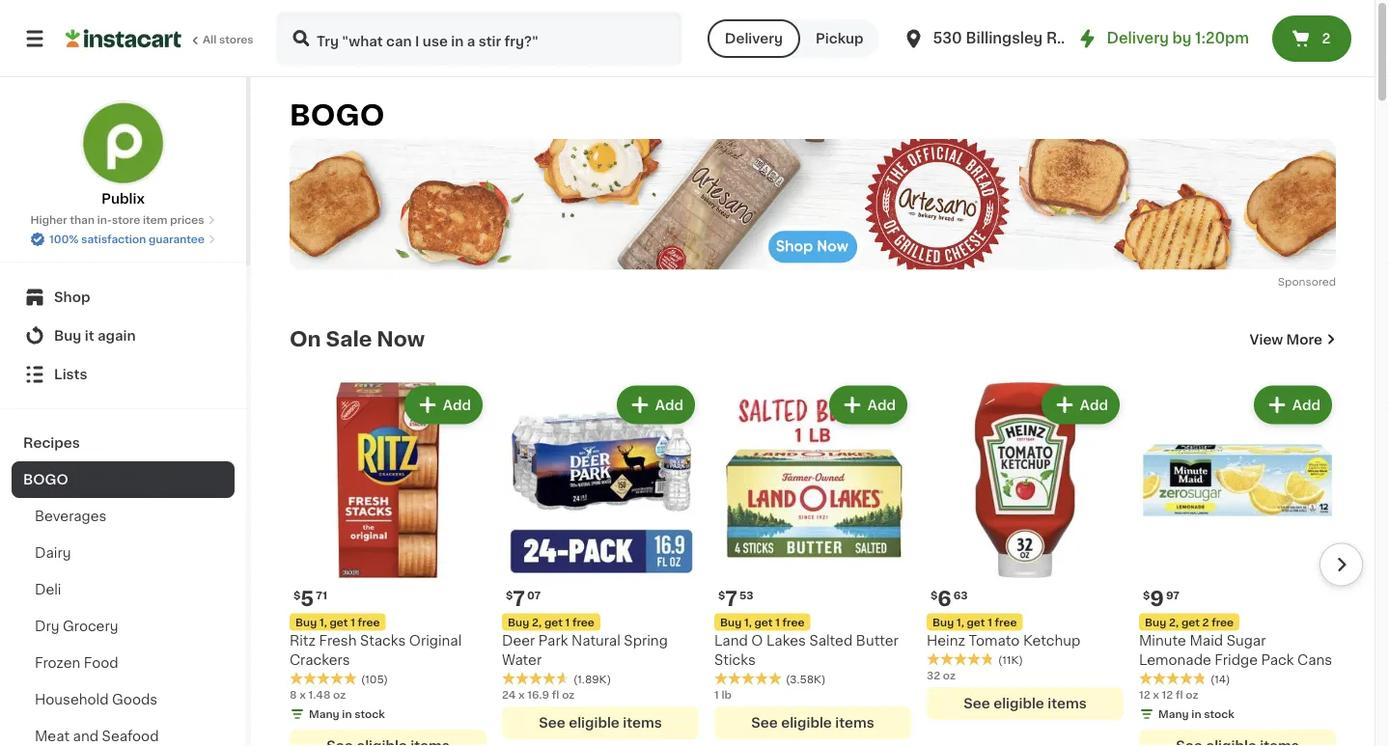 Task type: describe. For each thing, give the bounding box(es) containing it.
63
[[954, 590, 968, 601]]

1:20pm
[[1196, 31, 1250, 45]]

items for land o lakes salted butter sticks
[[836, 717, 875, 730]]

store
[[112, 215, 140, 226]]

free for ketchup
[[995, 617, 1017, 628]]

deer
[[502, 634, 535, 648]]

items for deer park natural spring water
[[623, 717, 662, 730]]

household goods link
[[12, 682, 235, 719]]

$ for land o lakes salted butter sticks
[[719, 590, 726, 601]]

lb
[[722, 690, 732, 701]]

see for park
[[539, 717, 566, 730]]

$ for ritz fresh stacks original crackers
[[294, 590, 301, 601]]

more
[[1287, 333, 1323, 346]]

get for fresh
[[330, 617, 348, 628]]

100% satisfaction guarantee button
[[30, 228, 216, 247]]

71
[[316, 590, 327, 601]]

buy left the it in the top of the page
[[54, 329, 81, 343]]

24
[[502, 690, 516, 701]]

get for o
[[755, 617, 773, 628]]

many for 5
[[309, 709, 340, 720]]

in-
[[97, 215, 112, 226]]

100% satisfaction guarantee
[[49, 234, 205, 245]]

dry grocery link
[[12, 608, 235, 645]]

pack
[[1262, 653, 1295, 667]]

grocery
[[63, 620, 118, 634]]

deli link
[[12, 572, 235, 608]]

add button for spring
[[619, 388, 693, 423]]

see eligible items button for lakes
[[715, 707, 912, 740]]

8 x 1.48 oz
[[290, 690, 346, 701]]

dairy link
[[12, 535, 235, 572]]

product group containing 6
[[927, 382, 1124, 720]]

on sale now link
[[290, 328, 425, 351]]

natural
[[572, 634, 621, 648]]

minute
[[1140, 634, 1187, 648]]

buy for heinz tomato ketchup
[[933, 617, 954, 628]]

1 for tomato
[[988, 617, 993, 628]]

item
[[143, 215, 168, 226]]

guarantee
[[149, 234, 205, 245]]

buy for deer park natural spring water
[[508, 617, 530, 628]]

$ 7 07
[[506, 589, 541, 609]]

6
[[938, 589, 952, 609]]

$ for deer park natural spring water
[[506, 590, 513, 601]]

items for heinz tomato ketchup
[[1048, 697, 1087, 711]]

road
[[1047, 31, 1086, 45]]

heinz tomato ketchup
[[927, 634, 1081, 648]]

salted
[[810, 634, 853, 648]]

product group containing 9
[[1140, 382, 1337, 747]]

recipes link
[[12, 425, 235, 462]]

free for natural
[[573, 617, 595, 628]]

x for 9
[[1153, 690, 1160, 701]]

(105)
[[361, 675, 388, 685]]

beverages
[[35, 510, 107, 523]]

buy 2, get 2 free
[[1145, 617, 1234, 628]]

1 12 from the left
[[1140, 690, 1151, 701]]

$ 7 53
[[719, 589, 754, 609]]

meat
[[35, 730, 70, 744]]

publix link
[[81, 100, 166, 209]]

stock for 9
[[1205, 709, 1235, 720]]

fl for 9
[[1176, 690, 1184, 701]]

x for 7
[[519, 690, 525, 701]]

household goods
[[35, 693, 158, 707]]

see for o
[[752, 717, 778, 730]]

lists
[[54, 368, 87, 381]]

now
[[377, 329, 425, 350]]

delivery button
[[708, 19, 801, 58]]

item carousel region
[[263, 374, 1364, 747]]

get for park
[[545, 617, 563, 628]]

5
[[301, 589, 314, 609]]

buy for land o lakes salted butter sticks
[[720, 617, 742, 628]]

see eligible items for lakes
[[752, 717, 875, 730]]

530
[[933, 31, 963, 45]]

delivery by 1:20pm link
[[1076, 27, 1250, 50]]

ritz
[[290, 634, 316, 648]]

add for spring
[[656, 398, 684, 412]]

buy 1, get 1 free for 6
[[933, 617, 1017, 628]]

beverages link
[[12, 498, 235, 535]]

530 billingsley road button
[[903, 12, 1086, 66]]

by
[[1173, 31, 1192, 45]]

fl for 7
[[552, 690, 560, 701]]

than
[[70, 215, 95, 226]]

delivery for delivery by 1:20pm
[[1107, 31, 1169, 45]]

frozen food
[[35, 657, 118, 670]]

frozen food link
[[12, 645, 235, 682]]

view more link
[[1250, 330, 1337, 349]]

ketchup
[[1024, 634, 1081, 648]]

shop
[[54, 291, 90, 304]]

1 horizontal spatial bogo
[[290, 102, 385, 129]]

crackers
[[290, 653, 350, 667]]

fridge
[[1215, 653, 1258, 667]]

add button for original
[[406, 388, 481, 423]]

1 for park
[[566, 617, 570, 628]]

$ for heinz tomato ketchup
[[931, 590, 938, 601]]

goods
[[112, 693, 158, 707]]

530 billingsley road
[[933, 31, 1086, 45]]

32 oz
[[927, 671, 956, 681]]

eligible for ketchup
[[994, 697, 1045, 711]]

land
[[715, 634, 748, 648]]

1, for 5
[[320, 617, 327, 628]]

product group containing 5
[[290, 382, 487, 747]]

fresh
[[319, 634, 357, 648]]

dry
[[35, 620, 59, 634]]

x for 5
[[300, 690, 306, 701]]

land o lakes salted butter sticks
[[715, 634, 899, 667]]

add button for lemonade
[[1256, 388, 1331, 423]]

stores
[[219, 34, 254, 45]]

see eligible items button for natural
[[502, 707, 699, 740]]

publix
[[102, 192, 145, 206]]

frozen
[[35, 657, 80, 670]]

0 horizontal spatial bogo
[[23, 473, 68, 487]]



Task type: vqa. For each thing, say whether or not it's contained in the screenshot.
top 'New'
no



Task type: locate. For each thing, give the bounding box(es) containing it.
2 stock from the left
[[1205, 709, 1235, 720]]

seafood
[[102, 730, 159, 744]]

1 buy 1, get 1 free from the left
[[296, 617, 380, 628]]

2 product group from the left
[[502, 382, 699, 740]]

free for stacks
[[358, 617, 380, 628]]

items down ketchup
[[1048, 697, 1087, 711]]

1 horizontal spatial see eligible items button
[[715, 707, 912, 740]]

eligible
[[994, 697, 1045, 711], [569, 717, 620, 730], [781, 717, 832, 730]]

$ 6 63
[[931, 589, 968, 609]]

see eligible items down "(1.89k)"
[[539, 717, 662, 730]]

1 for fresh
[[351, 617, 355, 628]]

1, for 6
[[957, 617, 965, 628]]

2 fl from the left
[[1176, 690, 1184, 701]]

buy up the heinz
[[933, 617, 954, 628]]

1 horizontal spatial delivery
[[1107, 31, 1169, 45]]

1 horizontal spatial in
[[1192, 709, 1202, 720]]

higher than in-store item prices link
[[30, 212, 216, 228]]

service type group
[[708, 19, 879, 58]]

in for 9
[[1192, 709, 1202, 720]]

meat and seafood
[[35, 730, 159, 744]]

$ inside $ 9 97
[[1143, 590, 1151, 601]]

2 x from the left
[[519, 690, 525, 701]]

oz right '32'
[[943, 671, 956, 681]]

add button for salted
[[831, 388, 906, 423]]

in
[[342, 709, 352, 720], [1192, 709, 1202, 720]]

sale
[[326, 329, 372, 350]]

buy up minute
[[1145, 617, 1167, 628]]

0 horizontal spatial many in stock
[[309, 709, 385, 720]]

(1.89k)
[[574, 675, 611, 685]]

97
[[1167, 590, 1180, 601]]

buy it again
[[54, 329, 136, 343]]

eligible for lakes
[[781, 717, 832, 730]]

buy up ritz
[[296, 617, 317, 628]]

0 vertical spatial 2
[[1323, 32, 1331, 45]]

Search field
[[278, 14, 681, 64]]

1 horizontal spatial see eligible items
[[752, 717, 875, 730]]

1 up "fresh"
[[351, 617, 355, 628]]

1 lb
[[715, 690, 732, 701]]

$ 9 97
[[1143, 589, 1180, 609]]

1 horizontal spatial fl
[[1176, 690, 1184, 701]]

in for 5
[[342, 709, 352, 720]]

delivery left by
[[1107, 31, 1169, 45]]

53
[[740, 590, 754, 601]]

eligible down (3.58k)
[[781, 717, 832, 730]]

1 left lb
[[715, 690, 719, 701]]

0 horizontal spatial x
[[300, 690, 306, 701]]

get for tomato
[[967, 617, 986, 628]]

buy 2, get 1 free
[[508, 617, 595, 628]]

7 left the 53
[[726, 589, 738, 609]]

(14)
[[1211, 675, 1231, 685]]

3 add button from the left
[[831, 388, 906, 423]]

higher than in-store item prices
[[30, 215, 204, 226]]

heinz
[[927, 634, 966, 648]]

• sponsored:  artesano bakery bread.the official bread of grilled cheese. image
[[290, 139, 1337, 270]]

1, up "fresh"
[[320, 617, 327, 628]]

1 2, from the left
[[532, 617, 542, 628]]

1 horizontal spatial many in stock
[[1159, 709, 1235, 720]]

buy 1, get 1 free for 5
[[296, 617, 380, 628]]

deli
[[35, 583, 61, 597]]

2 get from the left
[[545, 617, 563, 628]]

buy 1, get 1 free for 7
[[720, 617, 805, 628]]

$ for minute maid sugar lemonade fridge pack cans
[[1143, 590, 1151, 601]]

spo
[[1278, 276, 1300, 287]]

pickup button
[[801, 19, 879, 58]]

1 $ from the left
[[294, 590, 301, 601]]

many down the 1.48
[[309, 709, 340, 720]]

1 stock from the left
[[355, 709, 385, 720]]

free for lakes
[[783, 617, 805, 628]]

2 many in stock from the left
[[1159, 709, 1235, 720]]

many in stock down the 1.48
[[309, 709, 385, 720]]

free up natural
[[573, 617, 595, 628]]

2 inside button
[[1323, 32, 1331, 45]]

in down 12 x 12 fl oz
[[1192, 709, 1202, 720]]

buy it again link
[[12, 317, 235, 355]]

oz down lemonade
[[1186, 690, 1199, 701]]

4 product group from the left
[[927, 382, 1124, 720]]

4 get from the left
[[967, 617, 986, 628]]

0 horizontal spatial 2
[[1203, 617, 1210, 628]]

1 horizontal spatial buy 1, get 1 free
[[720, 617, 805, 628]]

get up "fresh"
[[330, 617, 348, 628]]

household
[[35, 693, 109, 707]]

sugar
[[1227, 634, 1267, 648]]

0 horizontal spatial many
[[309, 709, 340, 720]]

5 product group from the left
[[1140, 382, 1337, 747]]

free for sugar
[[1212, 617, 1234, 628]]

meat and seafood link
[[12, 719, 235, 747]]

instacart logo image
[[66, 27, 182, 50]]

0 horizontal spatial 2,
[[532, 617, 542, 628]]

on sale now
[[290, 329, 425, 350]]

1 up lakes
[[776, 617, 780, 628]]

free up the maid
[[1212, 617, 1234, 628]]

park
[[539, 634, 568, 648]]

$ left 07
[[506, 590, 513, 601]]

2 horizontal spatial see eligible items
[[964, 697, 1087, 711]]

see down tomato
[[964, 697, 991, 711]]

$ left 97
[[1143, 590, 1151, 601]]

2 horizontal spatial x
[[1153, 690, 1160, 701]]

water
[[502, 653, 542, 667]]

1 horizontal spatial eligible
[[781, 717, 832, 730]]

2 horizontal spatial see
[[964, 697, 991, 711]]

3 free from the left
[[783, 617, 805, 628]]

x right 8 at the left bottom of the page
[[300, 690, 306, 701]]

many down 12 x 12 fl oz
[[1159, 709, 1190, 720]]

None search field
[[276, 12, 683, 66]]

8
[[290, 690, 297, 701]]

07
[[527, 590, 541, 601]]

16.9
[[528, 690, 550, 701]]

spring
[[624, 634, 668, 648]]

get up the maid
[[1182, 617, 1200, 628]]

all stores
[[203, 34, 254, 45]]

see eligible items
[[964, 697, 1087, 711], [539, 717, 662, 730], [752, 717, 875, 730]]

fl down lemonade
[[1176, 690, 1184, 701]]

publix logo image
[[81, 100, 166, 185]]

0 horizontal spatial in
[[342, 709, 352, 720]]

$ left 71
[[294, 590, 301, 601]]

fl right 16.9
[[552, 690, 560, 701]]

items down butter
[[836, 717, 875, 730]]

0 horizontal spatial buy 1, get 1 free
[[296, 617, 380, 628]]

2, for 7
[[532, 617, 542, 628]]

2, up park
[[532, 617, 542, 628]]

2 12 from the left
[[1162, 690, 1174, 701]]

5 $ from the left
[[1143, 590, 1151, 601]]

1 fl from the left
[[552, 690, 560, 701]]

free up the stacks
[[358, 617, 380, 628]]

eligible for natural
[[569, 717, 620, 730]]

see eligible items button
[[927, 688, 1124, 720], [502, 707, 699, 740], [715, 707, 912, 740]]

3 $ from the left
[[719, 590, 726, 601]]

buy for ritz fresh stacks original crackers
[[296, 617, 317, 628]]

1 add button from the left
[[406, 388, 481, 423]]

see eligible items button down "(1.89k)"
[[502, 707, 699, 740]]

2 in from the left
[[1192, 709, 1202, 720]]

add for lemonade
[[1293, 398, 1321, 412]]

nsored
[[1300, 276, 1337, 287]]

4 $ from the left
[[931, 590, 938, 601]]

★★★★★
[[927, 653, 995, 666], [927, 653, 995, 666], [290, 672, 357, 685], [290, 672, 357, 685], [502, 672, 570, 685], [502, 672, 570, 685], [715, 672, 782, 685], [715, 672, 782, 685], [1140, 672, 1207, 685], [1140, 672, 1207, 685]]

2 $ from the left
[[506, 590, 513, 601]]

stock for 5
[[355, 709, 385, 720]]

get
[[330, 617, 348, 628], [545, 617, 563, 628], [755, 617, 773, 628], [967, 617, 986, 628], [1182, 617, 1200, 628]]

1 7 from the left
[[513, 589, 525, 609]]

9
[[1151, 589, 1165, 609]]

1 in from the left
[[342, 709, 352, 720]]

buy 1, get 1 free up tomato
[[933, 617, 1017, 628]]

buy 1, get 1 free
[[296, 617, 380, 628], [720, 617, 805, 628], [933, 617, 1017, 628]]

view more
[[1250, 333, 1323, 346]]

original
[[409, 634, 462, 648]]

100%
[[49, 234, 79, 245]]

add button
[[406, 388, 481, 423], [619, 388, 693, 423], [831, 388, 906, 423], [1044, 388, 1118, 423], [1256, 388, 1331, 423]]

delivery for delivery
[[725, 32, 783, 45]]

see eligible items down (3.58k)
[[752, 717, 875, 730]]

$ inside $ 6 63
[[931, 590, 938, 601]]

0 horizontal spatial items
[[623, 717, 662, 730]]

0 horizontal spatial delivery
[[725, 32, 783, 45]]

2 horizontal spatial eligible
[[994, 697, 1045, 711]]

see down sticks
[[752, 717, 778, 730]]

1 up tomato
[[988, 617, 993, 628]]

$ 5 71
[[294, 589, 327, 609]]

2 2, from the left
[[1170, 617, 1179, 628]]

1 many in stock from the left
[[309, 709, 385, 720]]

$ inside $ 7 53
[[719, 590, 726, 601]]

1 get from the left
[[330, 617, 348, 628]]

see eligible items for natural
[[539, 717, 662, 730]]

2 1, from the left
[[745, 617, 752, 628]]

many in stock for 9
[[1159, 709, 1235, 720]]

buy 1, get 1 free up "o"
[[720, 617, 805, 628]]

2 add from the left
[[656, 398, 684, 412]]

many in stock
[[309, 709, 385, 720], [1159, 709, 1235, 720]]

o
[[752, 634, 763, 648]]

0 horizontal spatial 1,
[[320, 617, 327, 628]]

see eligible items button down (3.58k)
[[715, 707, 912, 740]]

buy 1, get 1 free up "fresh"
[[296, 617, 380, 628]]

12 x 12 fl oz
[[1140, 690, 1199, 701]]

5 add from the left
[[1293, 398, 1321, 412]]

1 horizontal spatial items
[[836, 717, 875, 730]]

cans
[[1298, 653, 1333, 667]]

0 horizontal spatial eligible
[[569, 717, 620, 730]]

1 up park
[[566, 617, 570, 628]]

3 add from the left
[[868, 398, 896, 412]]

1 horizontal spatial stock
[[1205, 709, 1235, 720]]

see eligible items down (11k)
[[964, 697, 1087, 711]]

0 horizontal spatial see eligible items button
[[502, 707, 699, 740]]

0 horizontal spatial see
[[539, 717, 566, 730]]

1, up the heinz
[[957, 617, 965, 628]]

see eligible items button down (11k)
[[927, 688, 1124, 720]]

7 for deer
[[513, 589, 525, 609]]

1 horizontal spatial see
[[752, 717, 778, 730]]

0 horizontal spatial stock
[[355, 709, 385, 720]]

1, up "o"
[[745, 617, 752, 628]]

stacks
[[360, 634, 406, 648]]

product group
[[290, 382, 487, 747], [502, 382, 699, 740], [715, 382, 912, 740], [927, 382, 1124, 720], [1140, 382, 1337, 747]]

5 free from the left
[[1212, 617, 1234, 628]]

lakes
[[767, 634, 806, 648]]

0 vertical spatial bogo
[[290, 102, 385, 129]]

many in stock for 5
[[309, 709, 385, 720]]

stock down (105)
[[355, 709, 385, 720]]

1 vertical spatial bogo
[[23, 473, 68, 487]]

2, for 9
[[1170, 617, 1179, 628]]

buy for minute maid sugar lemonade fridge pack cans
[[1145, 617, 1167, 628]]

5 add button from the left
[[1256, 388, 1331, 423]]

see eligible items for ketchup
[[964, 697, 1087, 711]]

in down 8 x 1.48 oz
[[342, 709, 352, 720]]

1 free from the left
[[358, 617, 380, 628]]

prices
[[170, 215, 204, 226]]

32
[[927, 671, 941, 681]]

get up park
[[545, 617, 563, 628]]

1 horizontal spatial 7
[[726, 589, 738, 609]]

1 vertical spatial 2
[[1203, 617, 1210, 628]]

lists link
[[12, 355, 235, 394]]

free up lakes
[[783, 617, 805, 628]]

2 inside product "group"
[[1203, 617, 1210, 628]]

2 horizontal spatial 1,
[[957, 617, 965, 628]]

oz right the 1.48
[[333, 690, 346, 701]]

$
[[294, 590, 301, 601], [506, 590, 513, 601], [719, 590, 726, 601], [931, 590, 938, 601], [1143, 590, 1151, 601]]

7 for land
[[726, 589, 738, 609]]

buy up deer
[[508, 617, 530, 628]]

1 for o
[[776, 617, 780, 628]]

x right 24
[[519, 690, 525, 701]]

food
[[84, 657, 118, 670]]

it
[[85, 329, 94, 343]]

2 free from the left
[[573, 617, 595, 628]]

x down lemonade
[[1153, 690, 1160, 701]]

and
[[73, 730, 99, 744]]

0 horizontal spatial see eligible items
[[539, 717, 662, 730]]

3 buy 1, get 1 free from the left
[[933, 617, 1017, 628]]

0 horizontal spatial 7
[[513, 589, 525, 609]]

recipes
[[23, 437, 80, 450]]

add
[[443, 398, 471, 412], [656, 398, 684, 412], [868, 398, 896, 412], [1080, 398, 1109, 412], [1293, 398, 1321, 412]]

stock down (14)
[[1205, 709, 1235, 720]]

2 7 from the left
[[726, 589, 738, 609]]

items down spring
[[623, 717, 662, 730]]

1 horizontal spatial 1,
[[745, 617, 752, 628]]

pickup
[[816, 32, 864, 45]]

(3.58k)
[[786, 675, 826, 685]]

1, for 7
[[745, 617, 752, 628]]

1 horizontal spatial x
[[519, 690, 525, 701]]

1 1, from the left
[[320, 617, 327, 628]]

5 get from the left
[[1182, 617, 1200, 628]]

$ left the 53
[[719, 590, 726, 601]]

1 horizontal spatial 12
[[1162, 690, 1174, 701]]

sticks
[[715, 653, 756, 667]]

1 horizontal spatial 2,
[[1170, 617, 1179, 628]]

fl
[[552, 690, 560, 701], [1176, 690, 1184, 701]]

shop link
[[12, 278, 235, 317]]

get for maid
[[1182, 617, 1200, 628]]

get up "o"
[[755, 617, 773, 628]]

2 add button from the left
[[619, 388, 693, 423]]

3 get from the left
[[755, 617, 773, 628]]

0 horizontal spatial fl
[[552, 690, 560, 701]]

3 1, from the left
[[957, 617, 965, 628]]

2 buy 1, get 1 free from the left
[[720, 617, 805, 628]]

see down 16.9
[[539, 717, 566, 730]]

$ left 63
[[931, 590, 938, 601]]

free up 'heinz tomato ketchup'
[[995, 617, 1017, 628]]

2 horizontal spatial buy 1, get 1 free
[[933, 617, 1017, 628]]

get up tomato
[[967, 617, 986, 628]]

items
[[1048, 697, 1087, 711], [623, 717, 662, 730], [836, 717, 875, 730]]

tomato
[[969, 634, 1020, 648]]

eligible down "(1.89k)"
[[569, 717, 620, 730]]

3 x from the left
[[1153, 690, 1160, 701]]

2 horizontal spatial items
[[1048, 697, 1087, 711]]

4 free from the left
[[995, 617, 1017, 628]]

$ inside $ 7 07
[[506, 590, 513, 601]]

buy up 'land' on the right of page
[[720, 617, 742, 628]]

1 horizontal spatial 2
[[1323, 32, 1331, 45]]

many for 9
[[1159, 709, 1190, 720]]

2 many from the left
[[1159, 709, 1190, 720]]

maid
[[1190, 634, 1224, 648]]

7 left 07
[[513, 589, 525, 609]]

0 horizontal spatial 12
[[1140, 690, 1151, 701]]

12
[[1140, 690, 1151, 701], [1162, 690, 1174, 701]]

lemonade
[[1140, 653, 1212, 667]]

delivery left pickup
[[725, 32, 783, 45]]

see for tomato
[[964, 697, 991, 711]]

$ inside $ 5 71
[[294, 590, 301, 601]]

on
[[290, 329, 321, 350]]

(11k)
[[999, 655, 1024, 666]]

all
[[203, 34, 217, 45]]

see eligible items button for ketchup
[[927, 688, 1124, 720]]

4 add from the left
[[1080, 398, 1109, 412]]

satisfaction
[[81, 234, 146, 245]]

many in stock down 12 x 12 fl oz
[[1159, 709, 1235, 720]]

1 horizontal spatial many
[[1159, 709, 1190, 720]]

add for original
[[443, 398, 471, 412]]

1 add from the left
[[443, 398, 471, 412]]

1 product group from the left
[[290, 382, 487, 747]]

4 add button from the left
[[1044, 388, 1118, 423]]

delivery by 1:20pm
[[1107, 31, 1250, 45]]

eligible down (11k)
[[994, 697, 1045, 711]]

3 product group from the left
[[715, 382, 912, 740]]

2 horizontal spatial see eligible items button
[[927, 688, 1124, 720]]

view
[[1250, 333, 1284, 346]]

dry grocery
[[35, 620, 118, 634]]

oz down "(1.89k)"
[[562, 690, 575, 701]]

higher
[[30, 215, 67, 226]]

add for salted
[[868, 398, 896, 412]]

1 x from the left
[[300, 690, 306, 701]]

minute maid sugar lemonade fridge pack cans
[[1140, 634, 1333, 667]]

1 many from the left
[[309, 709, 340, 720]]

2, up minute
[[1170, 617, 1179, 628]]

delivery inside button
[[725, 32, 783, 45]]



